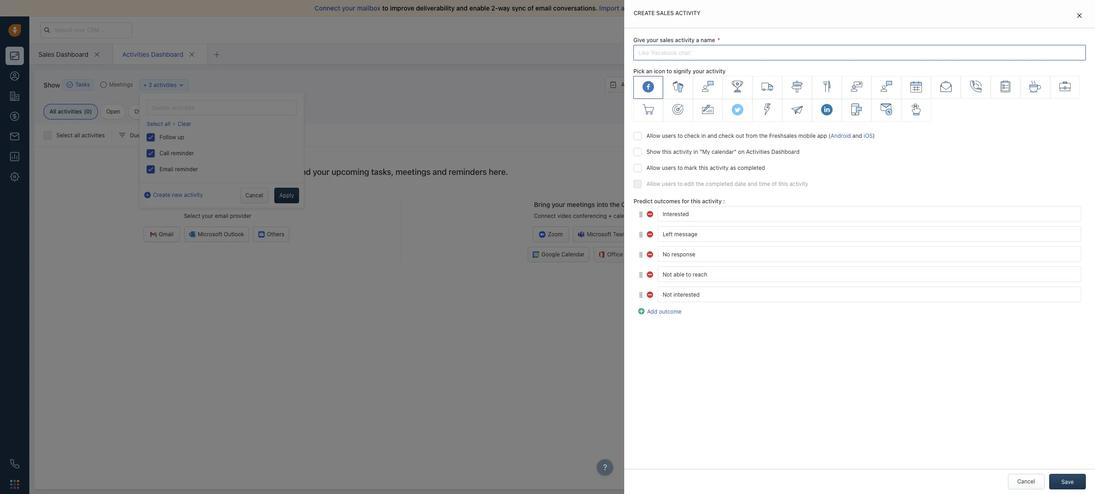 Task type: vqa. For each thing, say whether or not it's contained in the screenshot.
Bring to the left
yes



Task type: describe. For each thing, give the bounding box(es) containing it.
this right time
[[779, 181, 788, 188]]

you
[[686, 4, 697, 12]]

tasks,
[[371, 167, 394, 177]]

select inside bring your emails into the crm select your email provider
[[184, 213, 200, 220]]

zoom for the rightmost microsoft teams button
[[796, 129, 811, 136]]

connect video conferencing + calendar
[[781, 116, 885, 123]]

create new activity link
[[144, 191, 203, 199]]

microsoft for bring your meetings into the crm
[[587, 231, 612, 238]]

"my
[[700, 149, 710, 155]]

predict
[[634, 198, 653, 205]]

give
[[634, 37, 645, 44]]

0 horizontal spatial )
[[90, 108, 92, 115]]

others button
[[253, 227, 290, 243]]

video inside bring your meetings into the crm connect video conferencing + calendar
[[558, 213, 572, 220]]

your
[[845, 27, 856, 33]]

tab panel containing create sales activity
[[624, 0, 1096, 494]]

call reminder
[[160, 150, 194, 157]]

out
[[736, 133, 744, 139]]

phone image
[[10, 460, 19, 469]]

gmail
[[159, 231, 174, 238]]

the left freshsales at right
[[759, 133, 768, 139]]

Give your sales activity a name text field
[[634, 45, 1086, 61]]

1 horizontal spatial (
[[174, 132, 176, 139]]

into for meetings
[[597, 201, 608, 209]]

show this activity in "my calendar" on activities dashboard
[[646, 149, 800, 155]]

0 horizontal spatial activities
[[122, 50, 149, 58]]

allow users to edit the completed date and time of this activity
[[646, 181, 808, 188]]

1 vertical spatial completed
[[706, 181, 733, 188]]

connect your mailbox link
[[315, 4, 382, 12]]

import
[[600, 4, 620, 12]]

follow
[[160, 134, 176, 141]]

1 vertical spatial calendar
[[862, 116, 885, 123]]

today for today ( nov 16
[[157, 132, 173, 139]]

conferencing inside bring your meetings into the crm connect video conferencing + calendar
[[573, 213, 607, 220]]

16
[[188, 132, 194, 139]]

all
[[49, 108, 56, 115]]

1 vertical spatial +
[[857, 116, 860, 123]]

explore plans
[[922, 26, 958, 33]]

crm for bring your emails into the crm
[[250, 201, 264, 209]]

0 horizontal spatial meetings
[[396, 167, 431, 177]]

upcoming
[[332, 167, 369, 177]]

1 0 link from the left
[[1030, 476, 1035, 484]]

on
[[738, 149, 745, 155]]

give your sales activity a name
[[634, 37, 716, 44]]

mobile
[[799, 133, 816, 139]]

zoom button for the bottom microsoft teams button
[[533, 227, 570, 243]]

email inside bring your emails into the crm select your email provider
[[215, 213, 229, 220]]

all for select all activities
[[74, 132, 80, 139]]

activities for all
[[82, 132, 105, 139]]

outcomes
[[654, 198, 680, 205]]

21
[[887, 27, 892, 33]]

0 vertical spatial conferencing
[[821, 116, 855, 123]]

sales
[[38, 50, 54, 58]]

outlook
[[224, 231, 244, 238]]

more
[[730, 81, 743, 88]]

1 vertical spatial microsoft teams button
[[573, 227, 635, 243]]

google calendar button
[[528, 247, 590, 263]]

apply
[[280, 192, 294, 199]]

today for today
[[783, 151, 799, 158]]

view
[[710, 111, 723, 117]]

ui drag handle image for 4th minus filled image from the top of the tab panel containing create sales activity
[[638, 272, 644, 279]]

new
[[172, 192, 183, 198]]

way
[[498, 4, 510, 12]]

20:00
[[783, 239, 798, 245]]

edit
[[684, 181, 694, 188]]

1 horizontal spatial microsoft teams button
[[820, 128, 881, 139]]

to up "allow users to mark this activity as completed"
[[678, 133, 683, 139]]

find your upcoming tasks, meetings and reminders here.
[[295, 167, 508, 177]]

and left the ios
[[853, 133, 862, 139]]

1 check from the left
[[684, 133, 700, 139]]

view activity goals
[[710, 111, 759, 117]]

email
[[160, 166, 173, 173]]

have
[[717, 4, 731, 12]]

this right for
[[691, 198, 701, 205]]

into for emails
[[225, 201, 237, 209]]

configure widgets button
[[900, 70, 966, 81]]

sales down "create sales activity"
[[660, 37, 674, 44]]

1 horizontal spatial completed
[[738, 165, 765, 172]]

the for meetings
[[610, 201, 620, 209]]

dashboard for activities dashboard
[[151, 50, 183, 58]]

name
[[701, 37, 716, 44]]

call
[[160, 150, 169, 157]]

goals
[[745, 111, 759, 117]]

create new activity
[[153, 192, 203, 198]]

others
[[267, 231, 285, 238]]

0 horizontal spatial microsoft teams
[[587, 231, 630, 238]]

2 horizontal spatial microsoft
[[833, 129, 858, 136]]

18:00
[[783, 184, 798, 190]]

create
[[153, 192, 170, 198]]

users for edit
[[662, 181, 676, 188]]

find
[[295, 167, 311, 177]]

connect inside bring your meetings into the crm connect video conferencing + calendar
[[534, 213, 556, 220]]

allow for allow users to edit the completed date and time of this activity
[[646, 181, 660, 188]]

+ 3 activities button
[[139, 79, 189, 90]]

provider
[[230, 213, 252, 220]]

date
[[735, 181, 746, 188]]

signify
[[674, 68, 692, 75]]

the for emails
[[238, 201, 248, 209]]

office 365 button
[[594, 247, 640, 263]]

create sales activity
[[634, 10, 701, 16]]

android link
[[831, 133, 851, 139]]

1 vertical spatial activities
[[58, 108, 82, 115]]

:
[[723, 198, 725, 205]]

this right mark
[[699, 165, 708, 172]]

reminder for call reminder
[[171, 150, 194, 157]]

and left enable
[[457, 4, 468, 12]]

plus filled image
[[638, 307, 646, 315]]

to left the start
[[733, 4, 739, 12]]

add for add meeting
[[683, 81, 693, 88]]

teams for the bottom microsoft teams button
[[613, 231, 630, 238]]

activities dashboard
[[122, 50, 183, 58]]

select for select all activities
[[56, 132, 73, 139]]

2-
[[491, 4, 498, 12]]

select for select all
[[147, 121, 163, 127]]

bring for bring your emails into the crm
[[171, 201, 187, 209]]

connect your mailbox to improve deliverability and enable 2-way sync of email conversations. import all your sales data so you don't have to start from scratch.
[[315, 4, 797, 12]]

ends
[[868, 27, 880, 33]]

open
[[106, 108, 120, 115]]

2 minus filled image from the top
[[647, 230, 654, 237]]

add meeting
[[683, 81, 715, 88]]

down image
[[178, 82, 185, 88]]

2 0 link from the left
[[1068, 476, 1072, 484]]

your trial ends in 21 days
[[845, 27, 905, 33]]

connect for connect your mailbox to improve deliverability and enable 2-way sync of email conversations. import all your sales data so you don't have to start from scratch.
[[315, 4, 340, 12]]

users for check
[[662, 133, 676, 139]]

create
[[634, 10, 655, 16]]

and left time
[[748, 181, 757, 188]]

+ inside bring your meetings into the crm connect video conferencing + calendar
[[609, 213, 612, 220]]

to right 'icon'
[[667, 68, 672, 75]]

to right mailbox
[[382, 4, 389, 12]]

gmail button
[[144, 227, 180, 243]]

pick an icon to signify your activity
[[634, 68, 726, 75]]

zoom for the bottom microsoft teams button
[[548, 231, 563, 238]]

connect for connect video conferencing + calendar
[[781, 116, 803, 123]]

date:
[[142, 132, 155, 139]]

enable
[[470, 4, 490, 12]]

0 vertical spatial of
[[528, 4, 534, 12]]

Search your CRM... text field
[[40, 22, 132, 38]]

select all
[[147, 121, 170, 127]]

due date:
[[130, 132, 155, 139]]



Task type: locate. For each thing, give the bounding box(es) containing it.
email image
[[1005, 26, 1011, 34]]

follow up
[[160, 134, 184, 141]]

add inside tab panel
[[647, 309, 658, 315]]

video up google calendar
[[558, 213, 572, 220]]

zoom up google calendar button
[[548, 231, 563, 238]]

calendar down predict
[[614, 213, 636, 220]]

1 horizontal spatial microsoft teams
[[833, 129, 876, 136]]

microsoft up office
[[587, 231, 612, 238]]

cancel
[[246, 192, 263, 199], [1018, 478, 1036, 485]]

show inside tab panel
[[646, 149, 661, 155]]

crm up provider
[[250, 201, 264, 209]]

activities inside "+ 3 activities" link
[[154, 81, 177, 88]]

dialog
[[624, 0, 1096, 494]]

dashboard inside tab panel
[[771, 149, 800, 155]]

0 horizontal spatial of
[[528, 4, 534, 12]]

for
[[682, 198, 689, 205]]

2 horizontal spatial 0
[[1068, 476, 1072, 484]]

start
[[740, 4, 755, 12]]

( up select all activities on the left of page
[[84, 108, 86, 115]]

in left 21 at top right
[[881, 27, 886, 33]]

( left up
[[174, 132, 176, 139]]

cancel for apply
[[246, 192, 263, 199]]

predict outcomes for this activity :
[[634, 198, 725, 205]]

1 horizontal spatial in
[[701, 133, 706, 139]]

cancel left "save"
[[1018, 478, 1036, 485]]

into inside bring your emails into the crm select your email provider
[[225, 201, 237, 209]]

microsoft teams button down connect video conferencing + calendar
[[820, 128, 881, 139]]

all right import
[[621, 4, 628, 12]]

0 vertical spatial )
[[90, 108, 92, 115]]

outcome
[[659, 309, 682, 315]]

office 365
[[607, 251, 635, 258]]

microsoft teams button
[[820, 128, 881, 139], [573, 227, 635, 243]]

add outcome
[[647, 309, 682, 315]]

crm for bring your meetings into the crm
[[622, 201, 636, 209]]

add for add outcome
[[647, 309, 658, 315]]

2 horizontal spatial +
[[857, 116, 860, 123]]

0 vertical spatial teams
[[860, 129, 876, 136]]

meetings
[[396, 167, 431, 177], [567, 201, 595, 209]]

of right the sync
[[528, 4, 534, 12]]

activities right "all"
[[58, 108, 82, 115]]

2 vertical spatial allow
[[646, 181, 660, 188]]

cancel button left "save"
[[1008, 474, 1045, 490]]

1 vertical spatial of
[[772, 181, 777, 188]]

) left open
[[90, 108, 92, 115]]

connect up freshsales at right
[[781, 116, 803, 123]]

microsoft teams down connect video conferencing + calendar
[[833, 129, 876, 136]]

from right the 'out'
[[746, 133, 758, 139]]

1 vertical spatial zoom button
[[533, 227, 570, 243]]

1 vertical spatial zoom
[[548, 231, 563, 238]]

the up provider
[[238, 201, 248, 209]]

check up "my at top right
[[684, 133, 700, 139]]

phone element
[[5, 455, 24, 473]]

None text field
[[658, 206, 1082, 222], [658, 227, 1082, 242], [658, 247, 1082, 262], [658, 267, 1082, 282], [658, 287, 1082, 303], [658, 206, 1082, 222], [658, 227, 1082, 242], [658, 247, 1082, 262], [658, 267, 1082, 282], [658, 287, 1082, 303]]

1 horizontal spatial today
[[783, 151, 799, 158]]

activities for 3
[[154, 81, 177, 88]]

crm inside bring your emails into the crm select your email provider
[[250, 201, 264, 209]]

from inside tab panel
[[746, 133, 758, 139]]

calendar right my on the top right of the page
[[794, 94, 820, 101]]

users
[[662, 133, 676, 139], [662, 165, 676, 172], [662, 181, 676, 188]]

0 horizontal spatial all
[[74, 132, 80, 139]]

0 horizontal spatial dashboard
[[56, 50, 88, 58]]

3
[[149, 81, 152, 88]]

meeting
[[694, 81, 715, 88]]

0 horizontal spatial cancel
[[246, 192, 263, 199]]

check left the 'out'
[[719, 133, 734, 139]]

overdue
[[134, 108, 156, 115]]

ui drag handle image down office 365 button
[[638, 272, 644, 279]]

microsoft teams up office
[[587, 231, 630, 238]]

2 horizontal spatial dashboard
[[771, 149, 800, 155]]

and left 'reminders'
[[433, 167, 447, 177]]

ui drag handle image up office 365 button
[[638, 231, 644, 238]]

+ inside "+ 3 activities" link
[[144, 81, 147, 88]]

dialog containing create sales activity
[[624, 0, 1096, 494]]

allow for allow users to check in and check out from the freshsales mobile app ( android and ios )
[[646, 133, 660, 139]]

Search activities text field
[[147, 100, 297, 115]]

completed right as
[[738, 165, 765, 172]]

4 minus filled image from the top
[[647, 270, 654, 278]]

0 vertical spatial zoom
[[796, 129, 811, 136]]

ui drag handle image for third minus filled image
[[638, 251, 644, 258]]

2 horizontal spatial calendar
[[862, 116, 885, 123]]

app
[[817, 133, 827, 139]]

meetings
[[109, 81, 133, 88]]

reminder
[[171, 150, 194, 157], [175, 166, 198, 173]]

clear link
[[178, 120, 191, 128]]

show
[[44, 81, 60, 89], [646, 149, 661, 155]]

add task
[[621, 81, 644, 88]]

here.
[[489, 167, 508, 177]]

add down signify
[[683, 81, 693, 88]]

3 ui drag handle image from the top
[[638, 272, 644, 279]]

into up provider
[[225, 201, 237, 209]]

2 crm from the left
[[622, 201, 636, 209]]

select all activities
[[56, 132, 105, 139]]

the right edit
[[696, 181, 704, 188]]

0 horizontal spatial cancel button
[[240, 188, 268, 204]]

crm inside bring your meetings into the crm connect video conferencing + calendar
[[622, 201, 636, 209]]

1 horizontal spatial 0 link
[[1068, 476, 1072, 484]]

microsoft for bring your emails into the crm
[[198, 231, 222, 238]]

0 vertical spatial cancel
[[246, 192, 263, 199]]

0 horizontal spatial show
[[44, 81, 60, 89]]

microsoft teams button up office
[[573, 227, 635, 243]]

microsoft inside button
[[198, 231, 222, 238]]

2 vertical spatial +
[[609, 213, 612, 220]]

configure widgets
[[914, 71, 961, 78]]

zoom left app
[[796, 129, 811, 136]]

the left predict
[[610, 201, 620, 209]]

1 allow from the top
[[646, 133, 660, 139]]

of
[[528, 4, 534, 12], [772, 181, 777, 188]]

this left "my at top right
[[662, 149, 672, 155]]

1 horizontal spatial conferencing
[[821, 116, 855, 123]]

reminder down call reminder
[[175, 166, 198, 173]]

2 vertical spatial connect
[[534, 213, 556, 220]]

2 bring from the left
[[534, 201, 550, 209]]

( right app
[[829, 133, 831, 139]]

users for mark
[[662, 165, 676, 172]]

email down emails
[[215, 213, 229, 220]]

zoom button up google
[[533, 227, 570, 243]]

conversations.
[[553, 4, 598, 12]]

as
[[730, 165, 736, 172]]

2 ui drag handle image from the top
[[638, 292, 644, 299]]

+ 3 activities link
[[144, 80, 185, 89]]

0 horizontal spatial teams
[[613, 231, 630, 238]]

zoom button down my calendar
[[781, 128, 817, 139]]

connect
[[315, 4, 340, 12], [781, 116, 803, 123], [534, 213, 556, 220]]

connect left mailbox
[[315, 4, 340, 12]]

google calendar
[[542, 251, 585, 258]]

1 horizontal spatial microsoft
[[587, 231, 612, 238]]

completed
[[171, 108, 199, 115]]

the for to
[[696, 181, 704, 188]]

the inside bring your emails into the crm select your email provider
[[238, 201, 248, 209]]

activities down all activities ( 0 )
[[82, 132, 105, 139]]

select down all activities ( 0 )
[[56, 132, 73, 139]]

0 for first 0 link from right
[[1068, 476, 1072, 484]]

add left task
[[621, 81, 632, 88]]

minus filled image
[[647, 290, 654, 298]]

cancel for save
[[1018, 478, 1036, 485]]

allow users to check in and check out from the freshsales mobile app ( android and ios )
[[646, 133, 875, 139]]

my calendar
[[783, 94, 820, 101]]

1 vertical spatial teams
[[613, 231, 630, 238]]

calendar
[[794, 94, 820, 101], [862, 116, 885, 123], [614, 213, 636, 220]]

2 horizontal spatial (
[[829, 133, 831, 139]]

add right plus filled image
[[647, 309, 658, 315]]

task
[[633, 81, 644, 88]]

microsoft down connect video conferencing + calendar
[[833, 129, 858, 136]]

crm left outcomes
[[622, 201, 636, 209]]

0 horizontal spatial check
[[684, 133, 700, 139]]

to left mark
[[678, 165, 683, 172]]

dashboard for sales dashboard
[[56, 50, 88, 58]]

1 horizontal spatial bring
[[534, 201, 550, 209]]

0 vertical spatial zoom button
[[781, 128, 817, 139]]

sales left the data
[[645, 4, 661, 12]]

2 horizontal spatial all
[[621, 4, 628, 12]]

0 horizontal spatial video
[[558, 213, 572, 220]]

ui drag handle image
[[638, 231, 644, 238], [638, 292, 644, 299]]

1 vertical spatial ui drag handle image
[[638, 251, 644, 258]]

microsoft teams
[[833, 129, 876, 136], [587, 231, 630, 238]]

0 horizontal spatial 0
[[86, 108, 90, 115]]

add for add task
[[621, 81, 632, 88]]

conferencing
[[821, 116, 855, 123], [573, 213, 607, 220]]

0 vertical spatial cancel button
[[240, 188, 268, 204]]

0 horizontal spatial bring
[[171, 201, 187, 209]]

ui drag handle image down predict
[[638, 211, 644, 218]]

reminder down up
[[171, 150, 194, 157]]

dashboard down freshsales at right
[[771, 149, 800, 155]]

meetings inside bring your meetings into the crm connect video conferencing + calendar
[[567, 201, 595, 209]]

allow for allow users to mark this activity as completed
[[646, 165, 660, 172]]

0 vertical spatial video
[[805, 116, 819, 123]]

2 horizontal spatial in
[[881, 27, 886, 33]]

1 horizontal spatial calendar
[[794, 94, 820, 101]]

mark
[[684, 165, 697, 172]]

from
[[756, 4, 770, 12], [746, 133, 758, 139]]

dashboard up '+ 3 activities' 'dropdown button'
[[151, 50, 183, 58]]

ui drag handle image left minus filled icon
[[638, 292, 644, 299]]

show for show
[[44, 81, 60, 89]]

2 vertical spatial ui drag handle image
[[638, 272, 644, 279]]

in for 21
[[881, 27, 886, 33]]

calendar inside bring your meetings into the crm connect video conferencing + calendar
[[614, 213, 636, 220]]

from right the start
[[756, 4, 770, 12]]

1 crm from the left
[[250, 201, 264, 209]]

1 horizontal spatial zoom button
[[781, 128, 817, 139]]

trial
[[857, 27, 867, 33]]

cancel inside tab panel
[[1018, 478, 1036, 485]]

1 horizontal spatial dashboard
[[151, 50, 183, 58]]

ui drag handle image for 1st minus filled image from the top
[[638, 211, 644, 218]]

2 users from the top
[[662, 165, 676, 172]]

1 horizontal spatial add
[[647, 309, 658, 315]]

minus filled image
[[647, 210, 654, 217], [647, 230, 654, 237], [647, 250, 654, 257], [647, 270, 654, 278]]

2 ui drag handle image from the top
[[638, 251, 644, 258]]

21:00
[[783, 266, 797, 273]]

0 horizontal spatial (
[[84, 108, 86, 115]]

apply button
[[274, 188, 299, 204]]

0 horizontal spatial microsoft teams button
[[573, 227, 635, 243]]

bring inside bring your emails into the crm select your email provider
[[171, 201, 187, 209]]

1 bring from the left
[[171, 201, 187, 209]]

0 horizontal spatial add
[[621, 81, 632, 88]]

2 horizontal spatial add
[[683, 81, 693, 88]]

2 into from the left
[[597, 201, 608, 209]]

sales dashboard
[[38, 50, 88, 58]]

0 vertical spatial microsoft teams
[[833, 129, 876, 136]]

1 horizontal spatial email
[[536, 4, 552, 12]]

scratch.
[[772, 4, 797, 12]]

allow
[[646, 133, 660, 139], [646, 165, 660, 172], [646, 181, 660, 188]]

tab panel
[[624, 0, 1096, 494]]

reminders
[[449, 167, 487, 177]]

zoom button
[[781, 128, 817, 139], [533, 227, 570, 243]]

2 vertical spatial all
[[74, 132, 80, 139]]

1 into from the left
[[225, 201, 237, 209]]

all activities ( 0 )
[[49, 108, 92, 115]]

in left "my at top right
[[694, 149, 698, 155]]

in for "my
[[694, 149, 698, 155]]

activities down allow users to check in and check out from the freshsales mobile app ( android and ios )
[[746, 149, 770, 155]]

cancel button for save
[[1008, 474, 1045, 490]]

select down create new activity at the left top
[[184, 213, 200, 220]]

0 vertical spatial today
[[157, 132, 173, 139]]

0 vertical spatial show
[[44, 81, 60, 89]]

into inside bring your meetings into the crm connect video conferencing + calendar
[[597, 201, 608, 209]]

1 horizontal spatial cancel button
[[1008, 474, 1045, 490]]

conferencing up android link
[[821, 116, 855, 123]]

1 vertical spatial select
[[56, 132, 73, 139]]

microsoft left outlook
[[198, 231, 222, 238]]

0 vertical spatial completed
[[738, 165, 765, 172]]

0 vertical spatial select
[[147, 121, 163, 127]]

add meeting button
[[667, 77, 721, 93]]

connect up google
[[534, 213, 556, 220]]

all up follow
[[165, 121, 170, 127]]

0 vertical spatial calendar
[[794, 94, 820, 101]]

0 for first 0 link from left
[[1030, 476, 1035, 484]]

3 minus filled image from the top
[[647, 250, 654, 257]]

all for select all
[[165, 121, 170, 127]]

2 check from the left
[[719, 133, 734, 139]]

1 vertical spatial meetings
[[567, 201, 595, 209]]

import all your sales data link
[[600, 4, 677, 12]]

save button
[[1050, 474, 1086, 490]]

bring for bring your meetings into the crm
[[534, 201, 550, 209]]

allow users to mark this activity as completed
[[646, 165, 765, 172]]

all down all activities ( 0 )
[[74, 132, 80, 139]]

of inside tab panel
[[772, 181, 777, 188]]

1 vertical spatial video
[[558, 213, 572, 220]]

due
[[130, 132, 140, 139]]

time
[[759, 181, 770, 188]]

3 users from the top
[[662, 181, 676, 188]]

cancel button for apply
[[240, 188, 268, 204]]

completed up the :
[[706, 181, 733, 188]]

show for show this activity in "my calendar" on activities dashboard
[[646, 149, 661, 155]]

2 allow from the top
[[646, 165, 660, 172]]

0 vertical spatial ui drag handle image
[[638, 211, 644, 218]]

to left edit
[[678, 181, 683, 188]]

1 ui drag handle image from the top
[[638, 231, 644, 238]]

completed
[[738, 165, 765, 172], [706, 181, 733, 188]]

activities right 3
[[154, 81, 177, 88]]

1 vertical spatial conferencing
[[573, 213, 607, 220]]

select up date:
[[147, 121, 163, 127]]

0 horizontal spatial zoom button
[[533, 227, 570, 243]]

today
[[157, 132, 173, 139], [783, 151, 799, 158]]

2 vertical spatial calendar
[[614, 213, 636, 220]]

of right time
[[772, 181, 777, 188]]

reminder for email reminder
[[175, 166, 198, 173]]

) right android link
[[873, 133, 875, 139]]

1 vertical spatial email
[[215, 213, 229, 220]]

1 vertical spatial microsoft teams
[[587, 231, 630, 238]]

office
[[607, 251, 623, 258]]

up
[[178, 134, 184, 141]]

0 vertical spatial from
[[756, 4, 770, 12]]

activities up 3
[[122, 50, 149, 58]]

emails
[[204, 201, 224, 209]]

cancel button up provider
[[240, 188, 268, 204]]

teams right android link
[[860, 129, 876, 136]]

sync
[[512, 4, 526, 12]]

today down freshsales at right
[[783, 151, 799, 158]]

video up mobile
[[805, 116, 819, 123]]

the inside bring your meetings into the crm connect video conferencing + calendar
[[610, 201, 620, 209]]

) inside tab panel
[[873, 133, 875, 139]]

1 horizontal spatial 0
[[1030, 476, 1035, 484]]

1 vertical spatial show
[[646, 149, 661, 155]]

today down select all link
[[157, 132, 173, 139]]

your inside bring your meetings into the crm connect video conferencing + calendar
[[552, 201, 566, 209]]

in up "my at top right
[[701, 133, 706, 139]]

1 horizontal spatial cancel
[[1018, 478, 1036, 485]]

1 horizontal spatial activities
[[746, 149, 770, 155]]

0 vertical spatial email
[[536, 4, 552, 12]]

my
[[783, 94, 792, 101]]

don't
[[699, 4, 715, 12]]

0 horizontal spatial 0 link
[[1030, 476, 1035, 484]]

ui drag handle image
[[638, 211, 644, 218], [638, 251, 644, 258], [638, 272, 644, 279]]

1 horizontal spatial check
[[719, 133, 734, 139]]

1 users from the top
[[662, 133, 676, 139]]

1 horizontal spatial connect
[[534, 213, 556, 220]]

1 vertical spatial connect
[[781, 116, 803, 123]]

teams up office 365
[[613, 231, 630, 238]]

add outcome link
[[638, 307, 682, 315]]

1 vertical spatial all
[[165, 121, 170, 127]]

3 allow from the top
[[646, 181, 660, 188]]

email reminder
[[160, 166, 198, 173]]

sales left so
[[656, 10, 674, 16]]

1 minus filled image from the top
[[647, 210, 654, 217]]

1 vertical spatial users
[[662, 165, 676, 172]]

into left predict
[[597, 201, 608, 209]]

0 horizontal spatial conferencing
[[573, 213, 607, 220]]

email right the sync
[[536, 4, 552, 12]]

0 horizontal spatial select
[[56, 132, 73, 139]]

activities inside tab panel
[[746, 149, 770, 155]]

cancel up provider
[[246, 192, 263, 199]]

( inside tab panel
[[829, 133, 831, 139]]

ui drag handle image right 365
[[638, 251, 644, 258]]

calendar up the ios
[[862, 116, 885, 123]]

1 vertical spatial )
[[873, 133, 875, 139]]

and
[[457, 4, 468, 12], [708, 133, 717, 139], [853, 133, 862, 139], [433, 167, 447, 177], [748, 181, 757, 188]]

explore plans link
[[917, 24, 963, 35]]

and up "my at top right
[[708, 133, 717, 139]]

bring your meetings into the crm connect video conferencing + calendar
[[534, 201, 636, 220]]

bring inside bring your meetings into the crm connect video conferencing + calendar
[[534, 201, 550, 209]]

0 horizontal spatial +
[[144, 81, 147, 88]]

1 vertical spatial allow
[[646, 165, 660, 172]]

2 vertical spatial in
[[694, 149, 698, 155]]

0 horizontal spatial calendar
[[614, 213, 636, 220]]

1 horizontal spatial all
[[165, 121, 170, 127]]

microsoft outlook
[[198, 231, 244, 238]]

select
[[147, 121, 163, 127], [56, 132, 73, 139], [184, 213, 200, 220]]

dashboard right sales
[[56, 50, 88, 58]]

2 vertical spatial select
[[184, 213, 200, 220]]

bring your emails into the crm select your email provider
[[171, 201, 264, 220]]

conferencing up calendar
[[573, 213, 607, 220]]

)
[[90, 108, 92, 115], [873, 133, 875, 139]]

freshworks switcher image
[[10, 480, 19, 489]]

video
[[805, 116, 819, 123], [558, 213, 572, 220]]

1 ui drag handle image from the top
[[638, 211, 644, 218]]

teams for the rightmost microsoft teams button
[[860, 129, 876, 136]]

zoom button for the rightmost microsoft teams button
[[781, 128, 817, 139]]

explore
[[922, 26, 942, 33]]

1 horizontal spatial into
[[597, 201, 608, 209]]

2 vertical spatial activities
[[82, 132, 105, 139]]



